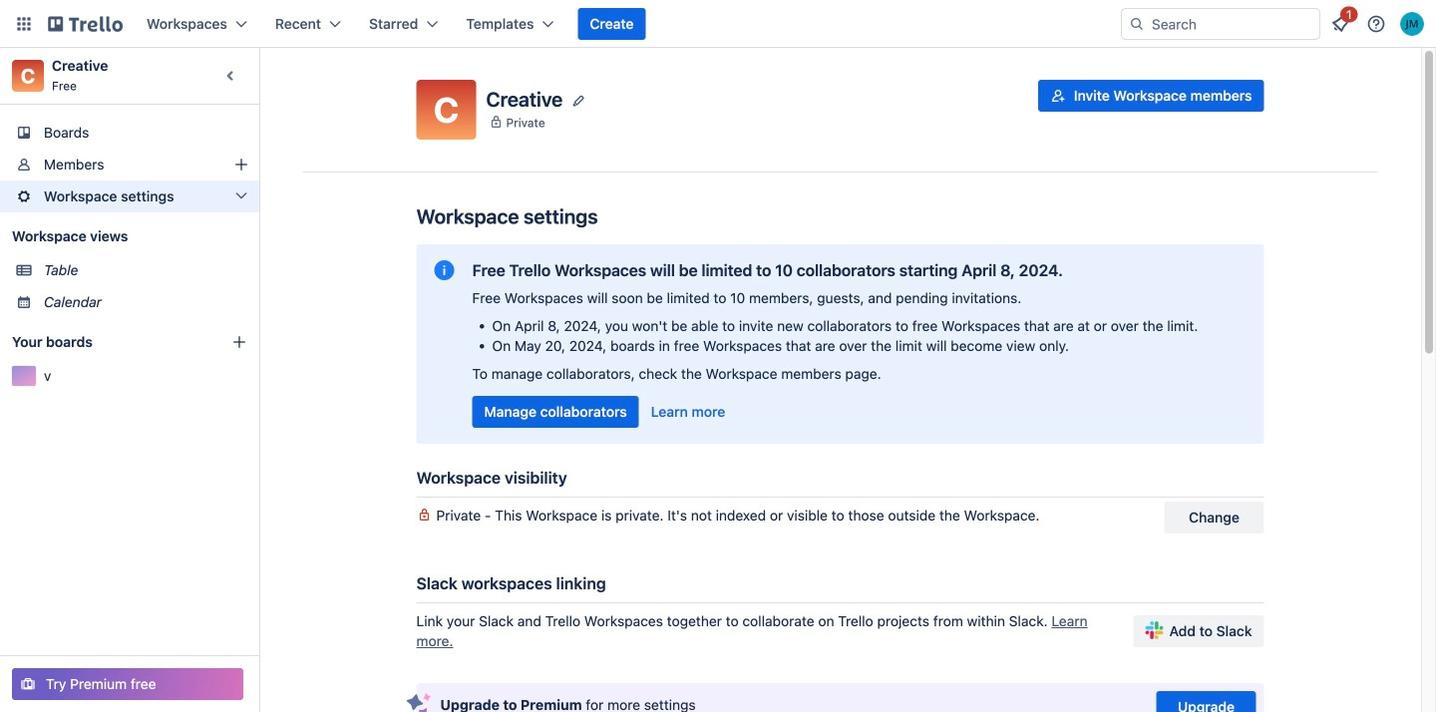 Task type: vqa. For each thing, say whether or not it's contained in the screenshot.
Create for Create a board
no



Task type: describe. For each thing, give the bounding box(es) containing it.
sparkle image
[[406, 693, 431, 712]]

1 notification image
[[1329, 12, 1353, 36]]

add board image
[[231, 334, 247, 350]]

workspace navigation collapse icon image
[[217, 62, 245, 90]]

search image
[[1129, 16, 1145, 32]]

jeremy miller (jeremymiller198) image
[[1401, 12, 1424, 36]]

Search field
[[1145, 10, 1320, 38]]

primary element
[[0, 0, 1436, 48]]

your boards with 1 items element
[[12, 330, 202, 354]]

open information menu image
[[1367, 14, 1387, 34]]



Task type: locate. For each thing, give the bounding box(es) containing it.
back to home image
[[48, 8, 123, 40]]



